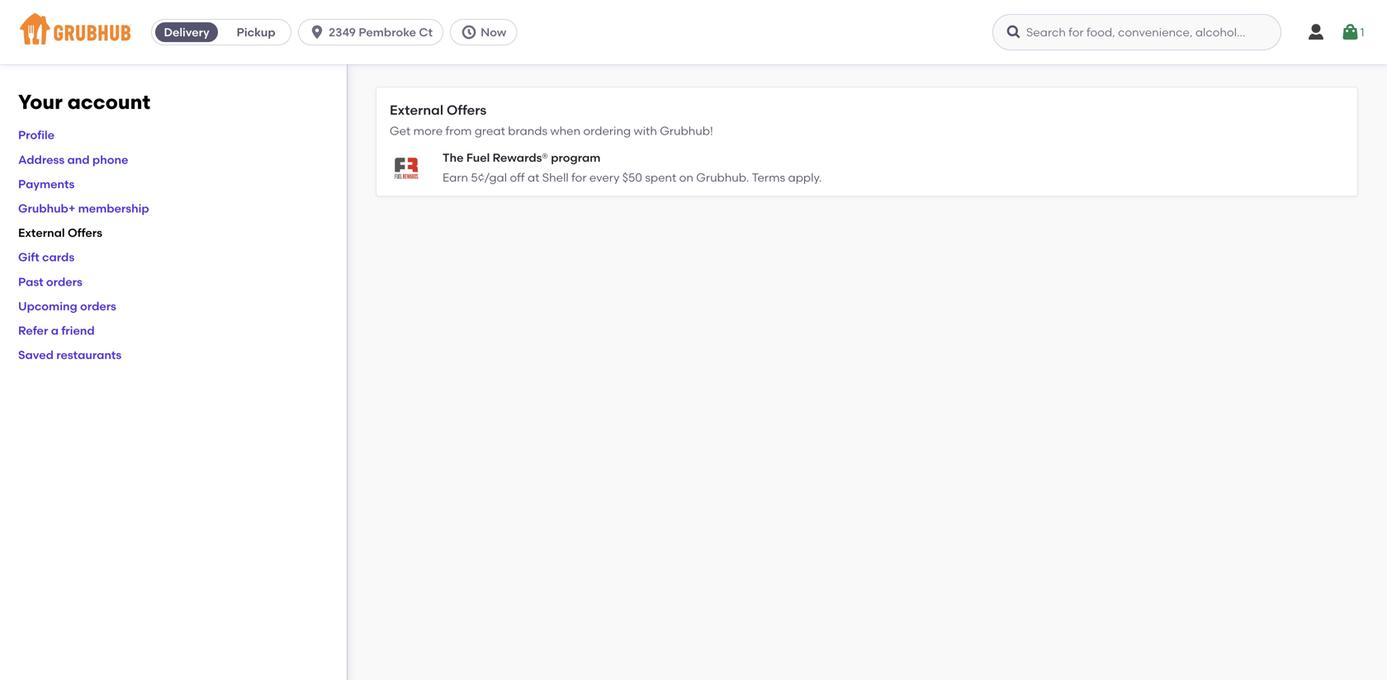 Task type: describe. For each thing, give the bounding box(es) containing it.
grubhub.
[[696, 171, 749, 185]]

gift cards link
[[18, 250, 74, 264]]

earn
[[443, 171, 468, 185]]

when
[[550, 124, 581, 138]]

2349 pembroke ct button
[[298, 19, 450, 45]]

payments
[[18, 177, 75, 191]]

your account
[[18, 90, 150, 114]]

grubhub+ membership link
[[18, 201, 149, 215]]

ordering
[[583, 124, 631, 138]]

1 button
[[1340, 17, 1364, 47]]

your
[[18, 90, 63, 114]]

account
[[67, 90, 150, 114]]

off
[[510, 171, 525, 185]]

fuel
[[466, 151, 490, 165]]

$50
[[622, 171, 642, 185]]

1 horizontal spatial svg image
[[1006, 24, 1022, 40]]

2349
[[329, 25, 356, 39]]

pickup button
[[221, 19, 291, 45]]

the
[[443, 151, 464, 165]]

1
[[1360, 25, 1364, 39]]

saved restaurants
[[18, 348, 122, 362]]

cards
[[42, 250, 74, 264]]

svg image for now
[[461, 24, 477, 40]]

5¢/gal
[[471, 171, 507, 185]]

svg image inside the 2349 pembroke ct button
[[309, 24, 325, 40]]

grubhub+
[[18, 201, 75, 215]]

ct
[[419, 25, 433, 39]]

delivery button
[[152, 19, 221, 45]]

upcoming orders
[[18, 299, 116, 313]]

at
[[528, 171, 539, 185]]

apply.
[[788, 171, 822, 185]]

payments link
[[18, 177, 75, 191]]

get
[[390, 124, 411, 138]]

the fuel rewards® program partnership image image
[[390, 151, 423, 184]]

upcoming orders link
[[18, 299, 116, 313]]

address
[[18, 153, 65, 167]]

now button
[[450, 19, 524, 45]]

a
[[51, 324, 59, 338]]

past
[[18, 275, 43, 289]]

past orders
[[18, 275, 82, 289]]

brands
[[508, 124, 547, 138]]

orders for upcoming orders
[[80, 299, 116, 313]]

and
[[67, 153, 90, 167]]

offers for external offers
[[68, 226, 102, 240]]

gift cards
[[18, 250, 74, 264]]

delivery
[[164, 25, 209, 39]]

great
[[475, 124, 505, 138]]

external offers link
[[18, 226, 102, 240]]

terms
[[752, 171, 785, 185]]

for
[[571, 171, 587, 185]]

offers for external offers get more from great brands when ordering with grubhub!
[[447, 102, 487, 118]]

pickup
[[237, 25, 275, 39]]

on
[[679, 171, 693, 185]]

saved
[[18, 348, 54, 362]]

grubhub+ membership
[[18, 201, 149, 215]]

now
[[481, 25, 506, 39]]

rewards®
[[493, 151, 548, 165]]



Task type: vqa. For each thing, say whether or not it's contained in the screenshot.
Switch location
no



Task type: locate. For each thing, give the bounding box(es) containing it.
0 horizontal spatial external
[[18, 226, 65, 240]]

upcoming
[[18, 299, 77, 313]]

refer
[[18, 324, 48, 338]]

external for external offers get more from great brands when ordering with grubhub!
[[390, 102, 443, 118]]

1 horizontal spatial svg image
[[1340, 22, 1360, 42]]

0 vertical spatial orders
[[46, 275, 82, 289]]

main navigation navigation
[[0, 0, 1387, 64]]

restaurants
[[56, 348, 122, 362]]

gift
[[18, 250, 39, 264]]

orders up friend
[[80, 299, 116, 313]]

1 vertical spatial offers
[[68, 226, 102, 240]]

grubhub!
[[660, 124, 713, 138]]

refer a friend link
[[18, 324, 95, 338]]

friend
[[61, 324, 95, 338]]

pembroke
[[359, 25, 416, 39]]

external inside 'external offers get more from great brands when ordering with grubhub!'
[[390, 102, 443, 118]]

with
[[634, 124, 657, 138]]

external offers get more from great brands when ordering with grubhub!
[[390, 102, 713, 138]]

spent
[[645, 171, 676, 185]]

offers inside 'external offers get more from great brands when ordering with grubhub!'
[[447, 102, 487, 118]]

1 vertical spatial external
[[18, 226, 65, 240]]

1 horizontal spatial offers
[[447, 102, 487, 118]]

svg image inside the now button
[[461, 24, 477, 40]]

external up more
[[390, 102, 443, 118]]

external for external offers
[[18, 226, 65, 240]]

profile
[[18, 128, 55, 142]]

svg image inside 1 button
[[1340, 22, 1360, 42]]

offers
[[447, 102, 487, 118], [68, 226, 102, 240]]

Search for food, convenience, alcohol... search field
[[992, 14, 1281, 50]]

svg image
[[1306, 22, 1326, 42], [309, 24, 325, 40], [1006, 24, 1022, 40]]

phone
[[92, 153, 128, 167]]

1 horizontal spatial external
[[390, 102, 443, 118]]

the fuel rewards® program earn 5¢/gal off at shell for every $50 spent on grubhub. terms apply.
[[443, 151, 822, 185]]

more
[[413, 124, 443, 138]]

offers up from
[[447, 102, 487, 118]]

0 horizontal spatial svg image
[[309, 24, 325, 40]]

every
[[589, 171, 620, 185]]

offers down "grubhub+ membership" link
[[68, 226, 102, 240]]

external
[[390, 102, 443, 118], [18, 226, 65, 240]]

shell
[[542, 171, 569, 185]]

2349 pembroke ct
[[329, 25, 433, 39]]

address and phone link
[[18, 153, 128, 167]]

saved restaurants link
[[18, 348, 122, 362]]

0 vertical spatial offers
[[447, 102, 487, 118]]

0 horizontal spatial svg image
[[461, 24, 477, 40]]

svg image
[[1340, 22, 1360, 42], [461, 24, 477, 40]]

past orders link
[[18, 275, 82, 289]]

address and phone
[[18, 153, 128, 167]]

refer a friend
[[18, 324, 95, 338]]

external offers
[[18, 226, 102, 240]]

from
[[446, 124, 472, 138]]

1 vertical spatial orders
[[80, 299, 116, 313]]

svg image for 1
[[1340, 22, 1360, 42]]

orders up upcoming orders
[[46, 275, 82, 289]]

external up the gift cards link
[[18, 226, 65, 240]]

orders for past orders
[[46, 275, 82, 289]]

orders
[[46, 275, 82, 289], [80, 299, 116, 313]]

profile link
[[18, 128, 55, 142]]

2 horizontal spatial svg image
[[1306, 22, 1326, 42]]

0 vertical spatial external
[[390, 102, 443, 118]]

program
[[551, 151, 601, 165]]

membership
[[78, 201, 149, 215]]

0 horizontal spatial offers
[[68, 226, 102, 240]]



